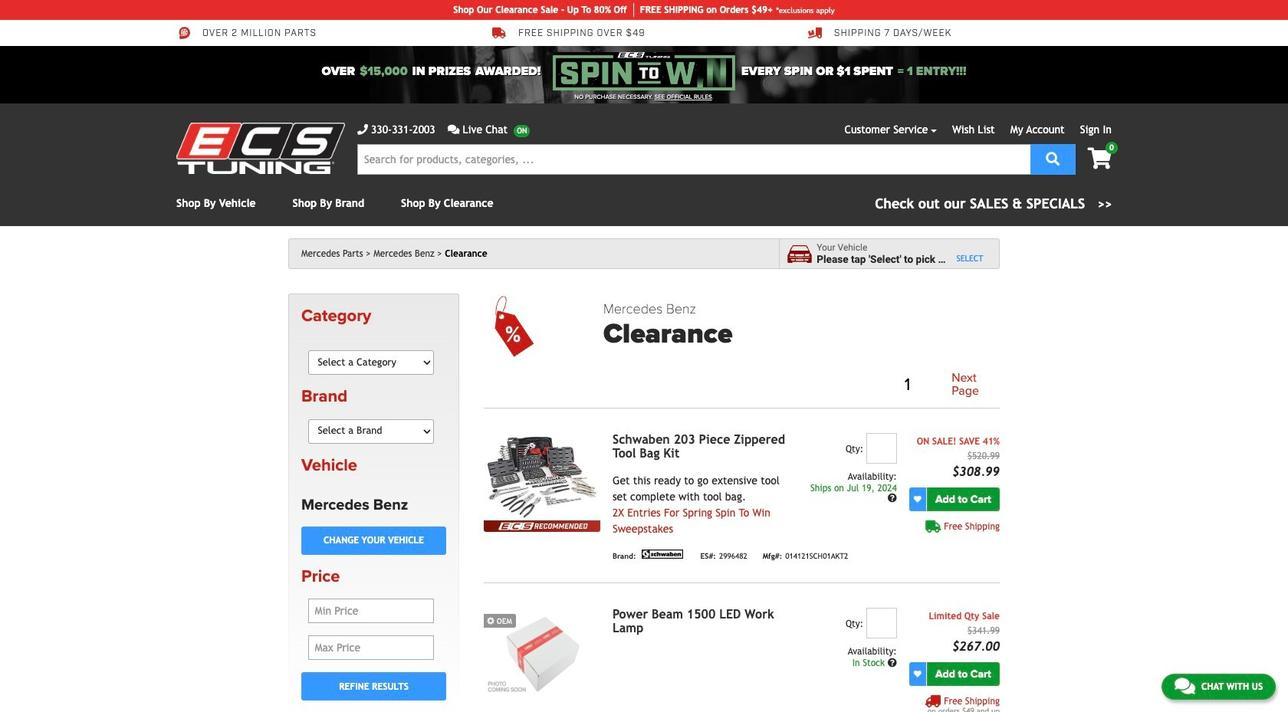 Task type: describe. For each thing, give the bounding box(es) containing it.
1 add to wish list image from the top
[[914, 496, 921, 503]]

thumbnail image image
[[484, 608, 600, 695]]

ecs tuning recommends this product. image
[[484, 521, 600, 532]]

ecs tuning image
[[176, 123, 345, 174]]

schwaben - corporate logo image
[[639, 550, 685, 559]]

search image
[[1046, 151, 1060, 165]]

Max Price number field
[[308, 636, 434, 660]]

2 add to wish list image from the top
[[914, 670, 921, 678]]

Search text field
[[357, 144, 1031, 175]]

1 horizontal spatial comments image
[[1175, 677, 1195, 695]]

2 question circle image from the top
[[888, 659, 897, 668]]



Task type: vqa. For each thing, say whether or not it's contained in the screenshot.
QUESTION CIRCLE image to the top
yes



Task type: locate. For each thing, give the bounding box(es) containing it.
ecs tuning 'spin to win' contest logo image
[[553, 52, 735, 90]]

0 horizontal spatial comments image
[[448, 124, 460, 135]]

1 question circle image from the top
[[888, 494, 897, 503]]

add to wish list image
[[914, 496, 921, 503], [914, 670, 921, 678]]

paginated product list navigation navigation
[[603, 369, 1000, 402]]

0 vertical spatial add to wish list image
[[914, 496, 921, 503]]

1 vertical spatial question circle image
[[888, 659, 897, 668]]

question circle image
[[888, 494, 897, 503], [888, 659, 897, 668]]

0 vertical spatial question circle image
[[888, 494, 897, 503]]

0 vertical spatial comments image
[[448, 124, 460, 135]]

phone image
[[357, 124, 368, 135]]

es#2996482 - 014121sch01akt2 - schwaben 203 piece zippered tool bag kit  - get this ready to go extensive tool set complete with tool bag. - schwaben - audi bmw volkswagen mercedes benz mini porsche image
[[484, 433, 600, 521]]

Min Price number field
[[308, 599, 434, 623]]

comments image
[[448, 124, 460, 135], [1175, 677, 1195, 695]]

None number field
[[866, 433, 897, 464], [866, 608, 897, 639], [866, 433, 897, 464], [866, 608, 897, 639]]

1 vertical spatial comments image
[[1175, 677, 1195, 695]]

1 vertical spatial add to wish list image
[[914, 670, 921, 678]]



